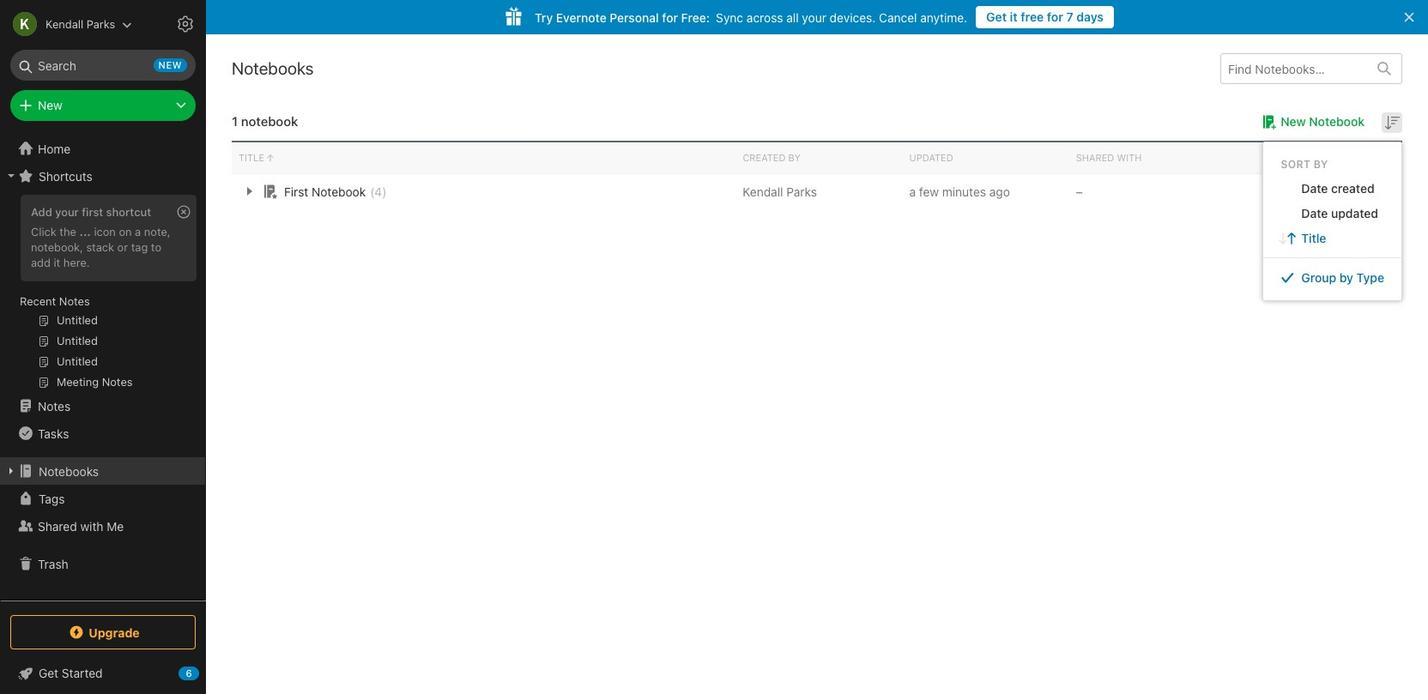 Task type: describe. For each thing, give the bounding box(es) containing it.
shared with me
[[38, 519, 124, 533]]

icon
[[94, 225, 116, 239]]

1
[[232, 113, 238, 129]]

it inside button
[[1010, 9, 1018, 24]]

get it free for 7 days
[[986, 9, 1104, 24]]

7
[[1066, 9, 1073, 24]]

group containing add your first shortcut
[[0, 190, 205, 399]]

shortcut
[[106, 205, 151, 219]]

first notebook ( 4 )
[[284, 184, 387, 199]]

by
[[788, 152, 801, 163]]

on
[[119, 225, 132, 239]]

home link
[[0, 135, 206, 162]]

0 vertical spatial notes
[[59, 294, 90, 308]]

first notebook row
[[232, 174, 1402, 209]]

note,
[[144, 225, 170, 239]]

icon on a note, notebook, stack or tag to add it here.
[[31, 225, 170, 269]]

a few minutes ago
[[909, 184, 1010, 199]]

sync
[[716, 10, 743, 24]]

add your first shortcut
[[31, 205, 151, 219]]

updated
[[1331, 206, 1378, 221]]

cancel
[[879, 10, 917, 24]]

new
[[158, 59, 182, 70]]

)
[[382, 184, 387, 199]]

your inside 'group'
[[55, 205, 79, 219]]

get for get it free for 7 days
[[986, 9, 1007, 24]]

get it free for 7 days button
[[976, 6, 1114, 28]]

created by
[[743, 152, 801, 163]]

updated
[[909, 152, 953, 163]]

notebook for new
[[1309, 114, 1365, 129]]

Search text field
[[22, 50, 184, 81]]

shortcuts button
[[0, 162, 205, 190]]

shared
[[1076, 152, 1114, 163]]

first
[[284, 184, 308, 199]]

new for new
[[38, 98, 62, 112]]

tags button
[[0, 485, 205, 512]]

with
[[1117, 152, 1142, 163]]

new search field
[[22, 50, 187, 81]]

try
[[535, 10, 553, 24]]

0 horizontal spatial notebooks
[[39, 464, 99, 478]]

created
[[1331, 181, 1375, 196]]

group
[[1301, 270, 1336, 285]]

recent notes
[[20, 294, 90, 308]]

first
[[82, 205, 103, 219]]

tree containing home
[[0, 135, 206, 600]]

evernote
[[556, 10, 607, 24]]

dropdown list menu
[[1264, 176, 1402, 290]]

title button
[[232, 142, 736, 173]]

devices.
[[830, 10, 876, 24]]

upgrade button
[[10, 615, 196, 650]]

sort by
[[1281, 158, 1328, 171]]

Help and Learning task checklist field
[[0, 660, 206, 687]]

6
[[186, 668, 192, 679]]

home
[[38, 141, 71, 156]]

or
[[117, 240, 128, 254]]

shared
[[38, 519, 77, 533]]

across
[[747, 10, 783, 24]]

notebooks link
[[0, 457, 205, 485]]

trash link
[[0, 550, 205, 578]]

all
[[786, 10, 799, 24]]

tasks
[[38, 426, 69, 441]]

expand notebooks image
[[4, 464, 18, 478]]

Find Notebooks… text field
[[1221, 54, 1367, 83]]

group by type
[[1301, 270, 1384, 285]]

date created link
[[1264, 176, 1402, 201]]

shared with button
[[1069, 142, 1236, 173]]

add
[[31, 256, 51, 269]]

tasks button
[[0, 420, 205, 447]]

notes link
[[0, 392, 205, 420]]

try evernote personal for free: sync across all your devices. cancel anytime.
[[535, 10, 967, 24]]

–
[[1076, 184, 1083, 199]]

personal
[[610, 10, 659, 24]]

here.
[[63, 256, 90, 269]]

stack
[[86, 240, 114, 254]]

updated button
[[902, 142, 1069, 173]]

1 notebook
[[232, 113, 298, 129]]

shared with me link
[[0, 512, 205, 540]]

started
[[62, 666, 103, 681]]

get started
[[39, 666, 103, 681]]

...
[[79, 225, 91, 239]]

few
[[919, 184, 939, 199]]



Task type: locate. For each thing, give the bounding box(es) containing it.
new button
[[10, 90, 196, 121]]

created by button
[[736, 142, 902, 173]]

type
[[1356, 270, 1384, 285]]

tree
[[0, 135, 206, 600]]

notebook for first
[[312, 184, 366, 199]]

date
[[1301, 181, 1328, 196], [1301, 206, 1328, 221]]

0 vertical spatial date
[[1301, 181, 1328, 196]]

1 horizontal spatial for
[[1047, 9, 1063, 24]]

kendall up the search text field
[[45, 17, 83, 30]]

1 horizontal spatial notebooks
[[232, 58, 314, 78]]

shortcuts
[[39, 169, 93, 183]]

sort options image
[[1382, 112, 1402, 133]]

(
[[370, 184, 375, 199]]

to
[[151, 240, 161, 254]]

ago
[[989, 184, 1010, 199]]

kendall parks
[[45, 17, 115, 30], [743, 184, 817, 199]]

a right on
[[135, 225, 141, 239]]

date created
[[1301, 181, 1375, 196]]

new up sort
[[1281, 114, 1306, 129]]

1 horizontal spatial by
[[1340, 270, 1353, 285]]

1 vertical spatial a
[[135, 225, 141, 239]]

0 vertical spatial notebook
[[1309, 114, 1365, 129]]

notes
[[59, 294, 90, 308], [38, 399, 71, 413]]

tags
[[39, 491, 65, 506]]

a inside first notebook row
[[909, 184, 916, 199]]

notebooks element
[[206, 34, 1428, 694]]

notebook inside button
[[1309, 114, 1365, 129]]

1 vertical spatial by
[[1340, 270, 1353, 285]]

title
[[239, 152, 264, 163]]

0 vertical spatial by
[[1314, 158, 1328, 171]]

1 vertical spatial new
[[1281, 114, 1306, 129]]

0 vertical spatial a
[[909, 184, 916, 199]]

0 vertical spatial your
[[802, 10, 826, 24]]

by for sort
[[1314, 158, 1328, 171]]

notes up tasks
[[38, 399, 71, 413]]

1 horizontal spatial get
[[986, 9, 1007, 24]]

anytime.
[[920, 10, 967, 24]]

kendall
[[45, 17, 83, 30], [743, 184, 783, 199]]

kendall inside account field
[[45, 17, 83, 30]]

click to collapse image
[[200, 663, 212, 683]]

me
[[107, 519, 124, 533]]

new notebook button
[[1257, 112, 1365, 132]]

1 vertical spatial notebooks
[[39, 464, 99, 478]]

1 horizontal spatial kendall parks
[[743, 184, 817, 199]]

free:
[[681, 10, 710, 24]]

0 horizontal spatial a
[[135, 225, 141, 239]]

by inside dropdown list menu
[[1340, 270, 1353, 285]]

0 vertical spatial get
[[986, 9, 1007, 24]]

date updated
[[1301, 206, 1378, 221]]

new inside popup button
[[38, 98, 62, 112]]

sort
[[1281, 158, 1311, 171]]

it
[[1010, 9, 1018, 24], [54, 256, 60, 269]]

with
[[80, 519, 103, 533]]

Account field
[[0, 7, 132, 41]]

notes right recent
[[59, 294, 90, 308]]

0 horizontal spatial get
[[39, 666, 58, 681]]

tag
[[131, 240, 148, 254]]

for for 7
[[1047, 9, 1063, 24]]

notebook inside row
[[312, 184, 366, 199]]

1 horizontal spatial a
[[909, 184, 916, 199]]

2 date from the top
[[1301, 206, 1328, 221]]

arrow image
[[239, 181, 259, 202]]

for
[[1047, 9, 1063, 24], [662, 10, 678, 24]]

kendall parks down created by at the top right of the page
[[743, 184, 817, 199]]

title link
[[1264, 226, 1402, 251]]

get left started
[[39, 666, 58, 681]]

the
[[60, 225, 76, 239]]

get left free
[[986, 9, 1007, 24]]

a left few
[[909, 184, 916, 199]]

1 vertical spatial get
[[39, 666, 58, 681]]

by right sort
[[1314, 158, 1328, 171]]

parks up the search text field
[[87, 17, 115, 30]]

new inside button
[[1281, 114, 1306, 129]]

kendall down created
[[743, 184, 783, 199]]

1 vertical spatial your
[[55, 205, 79, 219]]

it down notebook,
[[54, 256, 60, 269]]

title
[[1301, 231, 1326, 245]]

notebook,
[[31, 240, 83, 254]]

new
[[38, 98, 62, 112], [1281, 114, 1306, 129]]

by
[[1314, 158, 1328, 171], [1340, 270, 1353, 285]]

settings image
[[175, 14, 196, 34]]

get
[[986, 9, 1007, 24], [39, 666, 58, 681]]

for left free:
[[662, 10, 678, 24]]

0 horizontal spatial parks
[[87, 17, 115, 30]]

1 horizontal spatial your
[[802, 10, 826, 24]]

0 vertical spatial kendall parks
[[45, 17, 115, 30]]

it inside icon on a note, notebook, stack or tag to add it here.
[[54, 256, 60, 269]]

for for free:
[[662, 10, 678, 24]]

1 horizontal spatial kendall
[[743, 184, 783, 199]]

group by type link
[[1264, 265, 1402, 290]]

0 horizontal spatial new
[[38, 98, 62, 112]]

1 vertical spatial notebook
[[312, 184, 366, 199]]

new for new notebook
[[1281, 114, 1306, 129]]

get inside help and learning task checklist field
[[39, 666, 58, 681]]

0 vertical spatial notebooks
[[232, 58, 314, 78]]

notebook up "sort by"
[[1309, 114, 1365, 129]]

click
[[31, 225, 56, 239]]

0 horizontal spatial kendall
[[45, 17, 83, 30]]

0 horizontal spatial by
[[1314, 158, 1328, 171]]

new up 'home'
[[38, 98, 62, 112]]

date for date created
[[1301, 181, 1328, 196]]

a inside icon on a note, notebook, stack or tag to add it here.
[[135, 225, 141, 239]]

kendall inside first notebook row
[[743, 184, 783, 199]]

date down "sort by"
[[1301, 181, 1328, 196]]

for inside button
[[1047, 9, 1063, 24]]

notebooks
[[232, 58, 314, 78], [39, 464, 99, 478]]

0 horizontal spatial your
[[55, 205, 79, 219]]

parks inside first notebook row
[[786, 184, 817, 199]]

notebooks up notebook
[[232, 58, 314, 78]]

1 date from the top
[[1301, 181, 1328, 196]]

0 horizontal spatial for
[[662, 10, 678, 24]]

date up title
[[1301, 206, 1328, 221]]

0 horizontal spatial notebook
[[312, 184, 366, 199]]

new notebook
[[1281, 114, 1365, 129]]

1 horizontal spatial new
[[1281, 114, 1306, 129]]

0 vertical spatial parks
[[87, 17, 115, 30]]

created
[[743, 152, 786, 163]]

recent
[[20, 294, 56, 308]]

it left free
[[1010, 9, 1018, 24]]

Sort field
[[1382, 112, 1402, 133]]

notebook
[[1309, 114, 1365, 129], [312, 184, 366, 199]]

free
[[1021, 9, 1044, 24]]

trash
[[38, 557, 68, 571]]

1 vertical spatial date
[[1301, 206, 1328, 221]]

your right all
[[802, 10, 826, 24]]

upgrade
[[89, 625, 140, 640]]

parks
[[87, 17, 115, 30], [786, 184, 817, 199]]

0 horizontal spatial kendall parks
[[45, 17, 115, 30]]

1 horizontal spatial notebook
[[1309, 114, 1365, 129]]

0 horizontal spatial it
[[54, 256, 60, 269]]

0 vertical spatial new
[[38, 98, 62, 112]]

parks inside account field
[[87, 17, 115, 30]]

notebooks up the tags
[[39, 464, 99, 478]]

4
[[375, 184, 382, 199]]

parks down by
[[786, 184, 817, 199]]

get for get started
[[39, 666, 58, 681]]

add
[[31, 205, 52, 219]]

notebook
[[241, 113, 298, 129]]

date updated link
[[1264, 201, 1402, 226]]

1 horizontal spatial it
[[1010, 9, 1018, 24]]

kendall parks up the search text field
[[45, 17, 115, 30]]

a
[[909, 184, 916, 199], [135, 225, 141, 239]]

2 for from the left
[[662, 10, 678, 24]]

kendall parks inside account field
[[45, 17, 115, 30]]

1 for from the left
[[1047, 9, 1063, 24]]

1 vertical spatial notes
[[38, 399, 71, 413]]

0 vertical spatial it
[[1010, 9, 1018, 24]]

group
[[0, 190, 205, 399]]

click the ...
[[31, 225, 91, 239]]

days
[[1076, 9, 1104, 24]]

1 vertical spatial kendall parks
[[743, 184, 817, 199]]

by for group
[[1340, 270, 1353, 285]]

for left 7
[[1047, 9, 1063, 24]]

date for date updated
[[1301, 206, 1328, 221]]

1 vertical spatial parks
[[786, 184, 817, 199]]

shared with
[[1076, 152, 1142, 163]]

get inside button
[[986, 9, 1007, 24]]

1 vertical spatial it
[[54, 256, 60, 269]]

your up the
[[55, 205, 79, 219]]

kendall parks inside first notebook row
[[743, 184, 817, 199]]

by left type
[[1340, 270, 1353, 285]]

0 vertical spatial kendall
[[45, 17, 83, 30]]

minutes
[[942, 184, 986, 199]]

1 vertical spatial kendall
[[743, 184, 783, 199]]

1 horizontal spatial parks
[[786, 184, 817, 199]]

notebook left (
[[312, 184, 366, 199]]



Task type: vqa. For each thing, say whether or not it's contained in the screenshot.
GO TO NOTES
no



